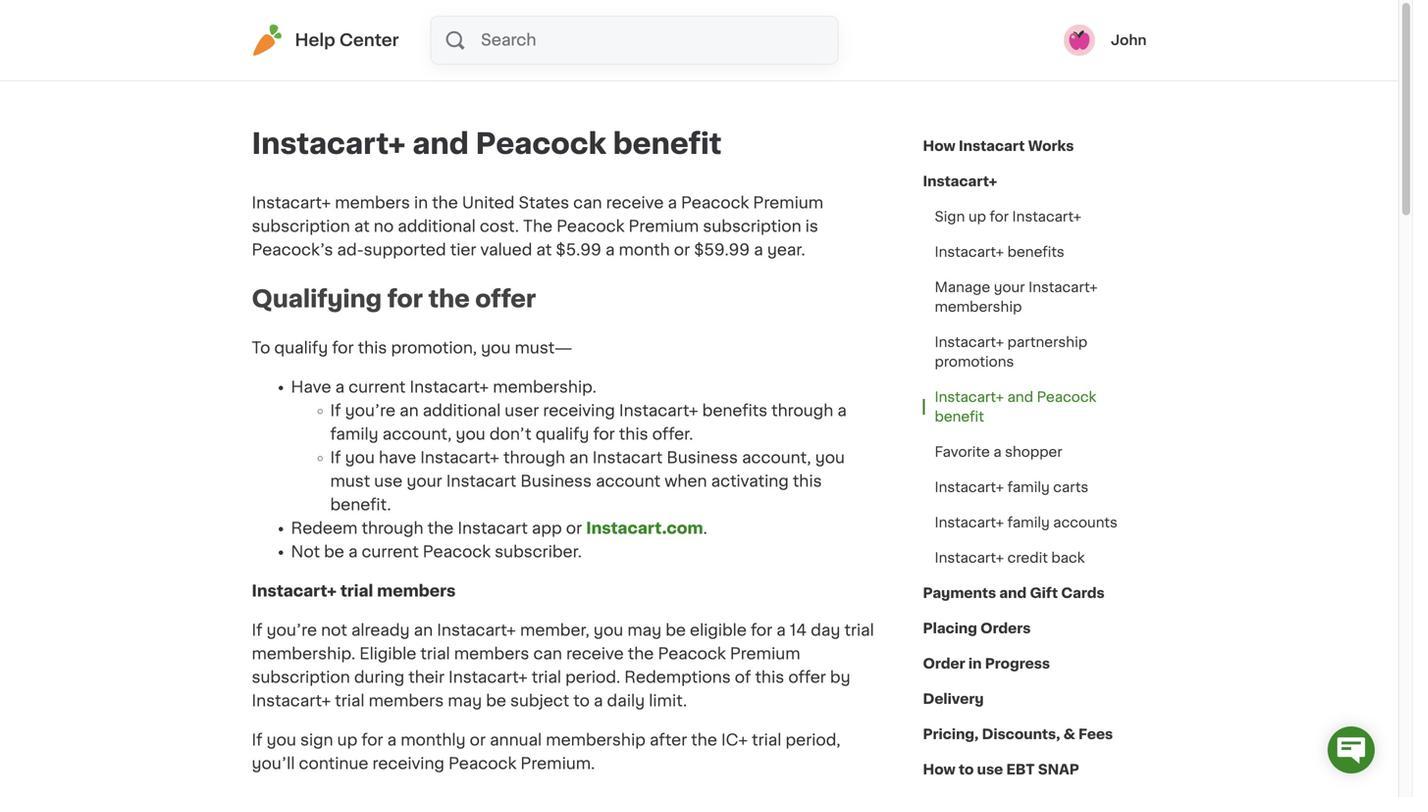Task type: describe. For each thing, give the bounding box(es) containing it.
and for instacart+ and peacock benefit link
[[1007, 391, 1033, 404]]

delivery
[[923, 693, 984, 707]]

manage your instacart+ membership link
[[923, 270, 1147, 325]]

1 vertical spatial premium
[[629, 219, 699, 235]]

period,
[[785, 733, 841, 749]]

and for the payments and gift cards link
[[999, 587, 1027, 601]]

to inside 'link'
[[959, 763, 974, 777]]

you'll
[[252, 756, 295, 772]]

instacart+ partnership promotions
[[935, 336, 1087, 369]]

placing orders
[[923, 622, 1031, 636]]

instacart up account
[[592, 450, 663, 466]]

partnership
[[1007, 336, 1087, 349]]

eligible
[[359, 647, 416, 662]]

to qualify for this promotion, you must—
[[252, 340, 573, 356]]

instacart+ and peacock benefit link
[[923, 380, 1147, 435]]

14
[[790, 623, 807, 639]]

0 vertical spatial an
[[399, 403, 419, 419]]

the inside instacart+ members in the united states can receive a peacock premium subscription at no additional cost. the peacock premium subscription is peacock's ad-supported tier valued at $5.99 a month or $59.99 a year.
[[432, 195, 458, 211]]

peacock's
[[252, 242, 333, 258]]

payments and gift cards
[[923, 587, 1105, 601]]

order in progress
[[923, 657, 1050, 671]]

premium inside if you're not already an instacart+ member, you may be eligible for a 14 day trial membership. eligible trial members can receive the peacock premium subscription during their instacart+ trial period. redemptions of this offer by instacart+ trial members may be subject to a daily limit.
[[730, 647, 800, 662]]

for down the supported
[[387, 287, 423, 311]]

offer.
[[652, 427, 693, 442]]

payments and gift cards link
[[923, 576, 1105, 611]]

how for how to use ebt snap
[[923, 763, 956, 777]]

receiving inside if you sign up for a monthly or annual membership after the ic+ trial period, you'll continue receiving peacock premium.
[[372, 756, 444, 772]]

instacart+ link
[[923, 164, 997, 199]]

favorite
[[935, 446, 990, 459]]

the inside have a current instacart+ membership. if you're an additional user receiving instacart+ benefits through a family account, you don't qualify for this offer. if you have instacart+ through an instacart business account, you must use your instacart business account when activating this benefit. redeem through the instacart app or instacart.com . not be a current peacock subscriber.
[[428, 521, 454, 537]]

0 horizontal spatial benefit
[[613, 130, 722, 158]]

1 vertical spatial current
[[362, 544, 419, 560]]

sign up for instacart+
[[935, 210, 1082, 224]]

1 vertical spatial be
[[666, 623, 686, 639]]

0 vertical spatial may
[[627, 623, 662, 639]]

subscription up peacock's
[[252, 219, 350, 235]]

qualify inside have a current instacart+ membership. if you're an additional user receiving instacart+ benefits through a family account, you don't qualify for this offer. if you have instacart+ through an instacart business account, you must use your instacart business account when activating this benefit. redeem through the instacart app or instacart.com . not be a current peacock subscriber.
[[535, 427, 589, 442]]

when
[[665, 474, 707, 490]]

family for instacart+ family carts
[[1007, 481, 1050, 495]]

0 horizontal spatial instacart+ and peacock benefit
[[252, 130, 722, 158]]

app
[[532, 521, 562, 537]]

activating
[[711, 474, 789, 490]]

user avatar image
[[1064, 25, 1095, 56]]

progress
[[985, 657, 1050, 671]]

how instacart works link
[[923, 129, 1074, 164]]

up inside if you sign up for a monthly or annual membership after the ic+ trial period, you'll continue receiving peacock premium.
[[337, 733, 357, 749]]

redeem
[[291, 521, 358, 537]]

instacart+ inside instacart+ and peacock benefit link
[[935, 391, 1004, 404]]

family inside have a current instacart+ membership. if you're an additional user receiving instacart+ benefits through a family account, you don't qualify for this offer. if you have instacart+ through an instacart business account, you must use your instacart business account when activating this benefit. redeem through the instacart app or instacart.com . not be a current peacock subscriber.
[[330, 427, 379, 442]]

instacart+ credit back
[[935, 551, 1085, 565]]

account
[[596, 474, 661, 490]]

members up subject at left
[[454, 647, 529, 662]]

not
[[321, 623, 347, 639]]

pricing, discounts, & fees
[[923, 728, 1113, 742]]

user
[[505, 403, 539, 419]]

0 vertical spatial business
[[667, 450, 738, 466]]

monthly
[[401, 733, 466, 749]]

carts
[[1053, 481, 1089, 495]]

0 horizontal spatial at
[[354, 219, 370, 235]]

help center link
[[252, 25, 399, 56]]

for inside have a current instacart+ membership. if you're an additional user receiving instacart+ benefits through a family account, you don't qualify for this offer. if you have instacart+ through an instacart business account, you must use your instacart business account when activating this benefit. redeem through the instacart app or instacart.com . not be a current peacock subscriber.
[[593, 427, 615, 442]]

1 vertical spatial benefit
[[935, 410, 984, 424]]

instacart+ inside manage your instacart+ membership
[[1029, 281, 1098, 294]]

membership inside manage your instacart+ membership
[[935, 300, 1022, 314]]

instacart+ trial members
[[252, 584, 456, 599]]

if up must
[[330, 450, 341, 466]]

the
[[523, 219, 553, 235]]

how instacart works
[[923, 139, 1074, 153]]

in inside instacart+ members in the united states can receive a peacock premium subscription at no additional cost. the peacock premium subscription is peacock's ad-supported tier valued at $5.99 a month or $59.99 a year.
[[414, 195, 428, 211]]

instacart+ inside sign up for instacart+ link
[[1012, 210, 1082, 224]]

members inside instacart+ members in the united states can receive a peacock premium subscription at no additional cost. the peacock premium subscription is peacock's ad-supported tier valued at $5.99 a month or $59.99 a year.
[[335, 195, 410, 211]]

accounts
[[1053, 516, 1118, 530]]

month
[[619, 242, 670, 258]]

.
[[703, 521, 707, 537]]

instacart+ family accounts
[[935, 516, 1118, 530]]

you inside if you're not already an instacart+ member, you may be eligible for a 14 day trial membership. eligible trial members can receive the peacock premium subscription during their instacart+ trial period. redemptions of this offer by instacart+ trial members may be subject to a daily limit.
[[594, 623, 623, 639]]

instacart down the don't
[[446, 474, 516, 490]]

receive inside if you're not already an instacart+ member, you may be eligible for a 14 day trial membership. eligible trial members can receive the peacock premium subscription during their instacart+ trial period. redemptions of this offer by instacart+ trial members may be subject to a daily limit.
[[566, 647, 624, 662]]

have
[[379, 450, 416, 466]]

instacart.com link
[[586, 521, 703, 537]]

0 vertical spatial up
[[968, 210, 986, 224]]

peacock inside instacart+ and peacock benefit
[[1037, 391, 1096, 404]]

cards
[[1061, 587, 1105, 601]]

2 vertical spatial through
[[362, 521, 424, 537]]

year.
[[767, 242, 805, 258]]

1 vertical spatial through
[[503, 450, 565, 466]]

membership. inside have a current instacart+ membership. if you're an additional user receiving instacart+ benefits through a family account, you don't qualify for this offer. if you have instacart+ through an instacart business account, you must use your instacart business account when activating this benefit. redeem through the instacart app or instacart.com . not be a current peacock subscriber.
[[493, 380, 597, 395]]

payments
[[923, 587, 996, 601]]

receiving inside have a current instacart+ membership. if you're an additional user receiving instacart+ benefits through a family account, you don't qualify for this offer. if you have instacart+ through an instacart business account, you must use your instacart business account when activating this benefit. redeem through the instacart app or instacart.com . not be a current peacock subscriber.
[[543, 403, 615, 419]]

qualifying
[[252, 287, 382, 311]]

can inside instacart+ members in the united states can receive a peacock premium subscription at no additional cost. the peacock premium subscription is peacock's ad-supported tier valued at $5.99 a month or $59.99 a year.
[[573, 195, 602, 211]]

trial up not
[[340, 584, 373, 599]]

instacart+ benefits
[[935, 245, 1065, 259]]

have a current instacart+ membership. if you're an additional user receiving instacart+ benefits through a family account, you don't qualify for this offer. if you have instacart+ through an instacart business account, you must use your instacart business account when activating this benefit. redeem through the instacart app or instacart.com . not be a current peacock subscriber.
[[291, 380, 847, 560]]

cost.
[[480, 219, 519, 235]]

orders
[[980, 622, 1031, 636]]

redemptions
[[624, 670, 731, 686]]

subscription inside if you're not already an instacart+ member, you may be eligible for a 14 day trial membership. eligible trial members can receive the peacock premium subscription during their instacart+ trial period. redemptions of this offer by instacart+ trial members may be subject to a daily limit.
[[252, 670, 350, 686]]

premium.
[[520, 756, 595, 772]]

their
[[408, 670, 445, 686]]

if inside if you're not already an instacart+ member, you may be eligible for a 14 day trial membership. eligible trial members can receive the peacock premium subscription during their instacart+ trial period. redemptions of this offer by instacart+ trial members may be subject to a daily limit.
[[252, 623, 262, 639]]

instacart+ partnership promotions link
[[923, 325, 1147, 380]]

sign
[[300, 733, 333, 749]]

valued
[[480, 242, 532, 258]]

john link
[[1064, 25, 1147, 56]]

instacart.com
[[586, 521, 703, 537]]

if you sign up for a monthly or annual membership after the ic+ trial period, you'll continue receiving peacock premium.
[[252, 733, 841, 772]]

if down have
[[330, 403, 341, 419]]

can inside if you're not already an instacart+ member, you may be eligible for a 14 day trial membership. eligible trial members can receive the peacock premium subscription during their instacart+ trial period. redemptions of this offer by instacart+ trial members may be subject to a daily limit.
[[533, 647, 562, 662]]

peacock up "states"
[[476, 130, 606, 158]]

members up already
[[377, 584, 456, 599]]

favorite a shopper link
[[923, 435, 1074, 470]]

gift
[[1030, 587, 1058, 601]]

be inside have a current instacart+ membership. if you're an additional user receiving instacart+ benefits through a family account, you don't qualify for this offer. if you have instacart+ through an instacart business account, you must use your instacart business account when activating this benefit. redeem through the instacart app or instacart.com . not be a current peacock subscriber.
[[324, 544, 344, 560]]

to
[[252, 340, 270, 356]]

ebt
[[1006, 763, 1035, 777]]

1 horizontal spatial in
[[968, 657, 982, 671]]

manage
[[935, 281, 990, 294]]

an inside if you're not already an instacart+ member, you may be eligible for a 14 day trial membership. eligible trial members can receive the peacock premium subscription during their instacart+ trial period. redemptions of this offer by instacart+ trial members may be subject to a daily limit.
[[414, 623, 433, 639]]

this left offer.
[[619, 427, 648, 442]]

1 horizontal spatial be
[[486, 694, 506, 709]]

instacart up subscriber.
[[458, 521, 528, 537]]

limit.
[[649, 694, 687, 709]]

delivery link
[[923, 682, 984, 717]]

tier
[[450, 242, 476, 258]]

instacart+ benefits link
[[923, 235, 1076, 270]]

supported
[[364, 242, 446, 258]]

for down the qualifying on the top left
[[332, 340, 354, 356]]

manage your instacart+ membership
[[935, 281, 1098, 314]]

sign
[[935, 210, 965, 224]]

after
[[650, 733, 687, 749]]

1 vertical spatial account,
[[742, 450, 811, 466]]

your inside have a current instacart+ membership. if you're an additional user receiving instacart+ benefits through a family account, you don't qualify for this offer. if you have instacart+ through an instacart business account, you must use your instacart business account when activating this benefit. redeem through the instacart app or instacart.com . not be a current peacock subscriber.
[[407, 474, 442, 490]]

discounts,
[[982, 728, 1060, 742]]

by
[[830, 670, 850, 686]]

to inside if you're not already an instacart+ member, you may be eligible for a 14 day trial membership. eligible trial members can receive the peacock premium subscription during their instacart+ trial period. redemptions of this offer by instacart+ trial members may be subject to a daily limit.
[[573, 694, 590, 709]]

fees
[[1078, 728, 1113, 742]]

credit
[[1007, 551, 1048, 565]]



Task type: vqa. For each thing, say whether or not it's contained in the screenshot.
Instacart+ benefits link
yes



Task type: locate. For each thing, give the bounding box(es) containing it.
0 vertical spatial receive
[[606, 195, 664, 211]]

0 horizontal spatial you're
[[266, 623, 317, 639]]

be left subject at left
[[486, 694, 506, 709]]

not
[[291, 544, 320, 560]]

2 vertical spatial be
[[486, 694, 506, 709]]

1 vertical spatial or
[[566, 521, 582, 537]]

peacock inside if you sign up for a monthly or annual membership after the ic+ trial period, you'll continue receiving peacock premium.
[[448, 756, 517, 772]]

at left no
[[354, 219, 370, 235]]

additional inside have a current instacart+ membership. if you're an additional user receiving instacart+ benefits through a family account, you don't qualify for this offer. if you have instacart+ through an instacart business account, you must use your instacart business account when activating this benefit. redeem through the instacart app or instacart.com . not be a current peacock subscriber.
[[423, 403, 501, 419]]

have
[[291, 380, 331, 395]]

1 horizontal spatial can
[[573, 195, 602, 211]]

benefits up activating
[[702, 403, 767, 419]]

account, up have
[[383, 427, 452, 442]]

0 horizontal spatial benefits
[[702, 403, 767, 419]]

trial down the 'during' at the bottom left
[[335, 694, 365, 709]]

1 vertical spatial receiving
[[372, 756, 444, 772]]

you
[[481, 340, 511, 356], [456, 427, 485, 442], [345, 450, 375, 466], [815, 450, 845, 466], [594, 623, 623, 639], [266, 733, 296, 749]]

offer down the valued in the top of the page
[[475, 287, 536, 311]]

2 vertical spatial an
[[414, 623, 433, 639]]

0 vertical spatial to
[[573, 694, 590, 709]]

how inside 'link'
[[923, 763, 956, 777]]

receive up the month
[[606, 195, 664, 211]]

a inside if you sign up for a monthly or annual membership after the ic+ trial period, you'll continue receiving peacock premium.
[[387, 733, 397, 749]]

back
[[1051, 551, 1085, 565]]

day
[[811, 623, 840, 639]]

may up "monthly"
[[448, 694, 482, 709]]

you're left not
[[266, 623, 317, 639]]

0 horizontal spatial account,
[[383, 427, 452, 442]]

if
[[330, 403, 341, 419], [330, 450, 341, 466], [252, 623, 262, 639], [252, 733, 262, 749]]

an
[[399, 403, 419, 419], [569, 450, 588, 466], [414, 623, 433, 639]]

trial up subject at left
[[532, 670, 561, 686]]

2 how from the top
[[923, 763, 956, 777]]

1 horizontal spatial through
[[503, 450, 565, 466]]

ad-
[[337, 242, 364, 258]]

1 horizontal spatial membership
[[935, 300, 1022, 314]]

offer left by
[[788, 670, 826, 686]]

instacart+ and peacock benefit up the favorite a shopper
[[935, 391, 1096, 424]]

premium up the month
[[629, 219, 699, 235]]

you're up have
[[345, 403, 395, 419]]

this inside if you're not already an instacart+ member, you may be eligible for a 14 day trial membership. eligible trial members can receive the peacock premium subscription during their instacart+ trial period. redemptions of this offer by instacart+ trial members may be subject to a daily limit.
[[755, 670, 784, 686]]

Search search field
[[479, 17, 838, 64]]

works
[[1028, 139, 1074, 153]]

1 horizontal spatial your
[[994, 281, 1025, 294]]

business up app
[[520, 474, 592, 490]]

member,
[[520, 623, 590, 639]]

offer
[[475, 287, 536, 311], [788, 670, 826, 686]]

john
[[1111, 33, 1147, 47]]

order in progress link
[[923, 647, 1050, 682]]

use down have
[[374, 474, 403, 490]]

1 horizontal spatial receiving
[[543, 403, 615, 419]]

trial right ic+
[[752, 733, 781, 749]]

1 vertical spatial offer
[[788, 670, 826, 686]]

subscription down not
[[252, 670, 350, 686]]

and
[[412, 130, 469, 158], [1007, 391, 1033, 404], [999, 587, 1027, 601]]

qualify right to
[[274, 340, 328, 356]]

membership up premium.
[[546, 733, 646, 749]]

current up instacart+ trial members
[[362, 544, 419, 560]]

0 vertical spatial at
[[354, 219, 370, 235]]

1 how from the top
[[923, 139, 956, 153]]

0 vertical spatial offer
[[475, 287, 536, 311]]

1 vertical spatial additional
[[423, 403, 501, 419]]

trial right the day
[[844, 623, 874, 639]]

peacock down instacart+ partnership promotions link
[[1037, 391, 1096, 404]]

1 vertical spatial can
[[533, 647, 562, 662]]

0 vertical spatial and
[[412, 130, 469, 158]]

peacock down annual
[[448, 756, 517, 772]]

use
[[374, 474, 403, 490], [977, 763, 1003, 777]]

you're inside if you're not already an instacart+ member, you may be eligible for a 14 day trial membership. eligible trial members can receive the peacock premium subscription during their instacart+ trial period. redemptions of this offer by instacart+ trial members may be subject to a daily limit.
[[266, 623, 317, 639]]

how for how instacart works
[[923, 139, 956, 153]]

states
[[519, 195, 569, 211]]

premium up of
[[730, 647, 800, 662]]

0 horizontal spatial to
[[573, 694, 590, 709]]

to down period.
[[573, 694, 590, 709]]

in right the order
[[968, 657, 982, 671]]

can down member,
[[533, 647, 562, 662]]

or right app
[[566, 521, 582, 537]]

2 vertical spatial premium
[[730, 647, 800, 662]]

2 horizontal spatial through
[[771, 403, 833, 419]]

continue
[[299, 756, 368, 772]]

subscriber.
[[495, 544, 582, 560]]

instacart+ credit back link
[[923, 541, 1097, 576]]

use inside 'link'
[[977, 763, 1003, 777]]

instacart+ family carts
[[935, 481, 1089, 495]]

promotion,
[[391, 340, 477, 356]]

benefit
[[613, 130, 722, 158], [935, 410, 984, 424]]

for inside if you're not already an instacart+ member, you may be eligible for a 14 day trial membership. eligible trial members can receive the peacock premium subscription during their instacart+ trial period. redemptions of this offer by instacart+ trial members may be subject to a daily limit.
[[751, 623, 772, 639]]

in up the supported
[[414, 195, 428, 211]]

must—
[[515, 340, 573, 356]]

the inside if you're not already an instacart+ member, you may be eligible for a 14 day trial membership. eligible trial members can receive the peacock premium subscription during their instacart+ trial period. redemptions of this offer by instacart+ trial members may be subject to a daily limit.
[[628, 647, 654, 662]]

1 horizontal spatial may
[[627, 623, 662, 639]]

for up instacart+ benefits link
[[990, 210, 1009, 224]]

if left not
[[252, 623, 262, 639]]

0 vertical spatial qualify
[[274, 340, 328, 356]]

your down instacart+ benefits link
[[994, 281, 1025, 294]]

0 vertical spatial membership.
[[493, 380, 597, 395]]

at down the
[[536, 242, 552, 258]]

sign up for instacart+ link
[[923, 199, 1093, 235]]

the inside if you sign up for a monthly or annual membership after the ic+ trial period, you'll continue receiving peacock premium.
[[691, 733, 717, 749]]

1 vertical spatial up
[[337, 733, 357, 749]]

receiving right the user
[[543, 403, 615, 419]]

this
[[358, 340, 387, 356], [619, 427, 648, 442], [793, 474, 822, 490], [755, 670, 784, 686]]

qualifying for the offer
[[252, 287, 536, 311]]

through down the don't
[[503, 450, 565, 466]]

2 vertical spatial and
[[999, 587, 1027, 601]]

benefits
[[1007, 245, 1065, 259], [702, 403, 767, 419]]

0 vertical spatial can
[[573, 195, 602, 211]]

0 vertical spatial family
[[330, 427, 379, 442]]

1 vertical spatial business
[[520, 474, 592, 490]]

for up account
[[593, 427, 615, 442]]

0 vertical spatial membership
[[935, 300, 1022, 314]]

instacart+ inside instacart+ members in the united states can receive a peacock premium subscription at no additional cost. the peacock premium subscription is peacock's ad-supported tier valued at $5.99 a month or $59.99 a year.
[[252, 195, 331, 211]]

a inside the favorite a shopper link
[[993, 446, 1002, 459]]

this right activating
[[793, 474, 822, 490]]

center
[[339, 32, 399, 49]]

business up when
[[667, 450, 738, 466]]

you're inside have a current instacart+ membership. if you're an additional user receiving instacart+ benefits through a family account, you don't qualify for this offer. if you have instacart+ through an instacart business account, you must use your instacart business account when activating this benefit. redeem through the instacart app or instacart.com . not be a current peacock subscriber.
[[345, 403, 395, 419]]

0 vertical spatial premium
[[753, 195, 823, 211]]

peacock up $59.99
[[681, 195, 749, 211]]

0 vertical spatial account,
[[383, 427, 452, 442]]

qualify down the user
[[535, 427, 589, 442]]

already
[[351, 623, 410, 639]]

may up redemptions
[[627, 623, 662, 639]]

family up instacart+ family accounts
[[1007, 481, 1050, 495]]

your inside manage your instacart+ membership
[[994, 281, 1025, 294]]

current
[[349, 380, 406, 395], [362, 544, 419, 560]]

instacart image
[[252, 25, 283, 56]]

members down their
[[369, 694, 444, 709]]

0 horizontal spatial receiving
[[372, 756, 444, 772]]

and down "instacart+ partnership promotions"
[[1007, 391, 1033, 404]]

2 horizontal spatial or
[[674, 242, 690, 258]]

1 horizontal spatial membership.
[[493, 380, 597, 395]]

during
[[354, 670, 404, 686]]

1 horizontal spatial to
[[959, 763, 974, 777]]

members up no
[[335, 195, 410, 211]]

0 horizontal spatial qualify
[[274, 340, 328, 356]]

1 horizontal spatial instacart+ and peacock benefit
[[935, 391, 1096, 424]]

0 horizontal spatial membership
[[546, 733, 646, 749]]

snap
[[1038, 763, 1079, 777]]

current down to qualify for this promotion, you must—
[[349, 380, 406, 395]]

1 vertical spatial you're
[[266, 623, 317, 639]]

0 vertical spatial receiving
[[543, 403, 615, 419]]

and up united
[[412, 130, 469, 158]]

trial inside if you sign up for a monthly or annual membership after the ic+ trial period, you'll continue receiving peacock premium.
[[752, 733, 781, 749]]

peacock up redemptions
[[658, 647, 726, 662]]

be left eligible
[[666, 623, 686, 639]]

through down benefit.
[[362, 521, 424, 537]]

0 horizontal spatial business
[[520, 474, 592, 490]]

family
[[330, 427, 379, 442], [1007, 481, 1050, 495], [1007, 516, 1050, 530]]

0 vertical spatial instacart+ and peacock benefit
[[252, 130, 722, 158]]

membership. down not
[[252, 647, 355, 662]]

1 vertical spatial membership.
[[252, 647, 355, 662]]

0 horizontal spatial your
[[407, 474, 442, 490]]

your down have
[[407, 474, 442, 490]]

use inside have a current instacart+ membership. if you're an additional user receiving instacart+ benefits through a family account, you don't qualify for this offer. if you have instacart+ through an instacart business account, you must use your instacart business account when activating this benefit. redeem through the instacart app or instacart.com . not be a current peacock subscriber.
[[374, 474, 403, 490]]

additional inside instacart+ members in the united states can receive a peacock premium subscription at no additional cost. the peacock premium subscription is peacock's ad-supported tier valued at $5.99 a month or $59.99 a year.
[[398, 219, 476, 235]]

up right sign on the top right
[[968, 210, 986, 224]]

1 vertical spatial instacart+ and peacock benefit
[[935, 391, 1096, 424]]

membership.
[[493, 380, 597, 395], [252, 647, 355, 662]]

benefit.
[[330, 497, 391, 513]]

instacart+ family accounts link
[[923, 505, 1129, 541]]

of
[[735, 670, 751, 686]]

membership down manage on the top right of the page
[[935, 300, 1022, 314]]

0 vertical spatial in
[[414, 195, 428, 211]]

peacock left subscriber.
[[423, 544, 491, 560]]

1 vertical spatial use
[[977, 763, 1003, 777]]

receiving down "monthly"
[[372, 756, 444, 772]]

1 vertical spatial in
[[968, 657, 982, 671]]

membership inside if you sign up for a monthly or annual membership after the ic+ trial period, you'll continue receiving peacock premium.
[[546, 733, 646, 749]]

0 vertical spatial use
[[374, 474, 403, 490]]

2 vertical spatial family
[[1007, 516, 1050, 530]]

family for instacart+ family accounts
[[1007, 516, 1050, 530]]

promotions
[[935, 355, 1014, 369]]

1 vertical spatial family
[[1007, 481, 1050, 495]]

placing
[[923, 622, 977, 636]]

1 horizontal spatial account,
[[742, 450, 811, 466]]

1 vertical spatial membership
[[546, 733, 646, 749]]

additional up tier in the left of the page
[[398, 219, 476, 235]]

up up continue
[[337, 733, 357, 749]]

0 vertical spatial benefits
[[1007, 245, 1065, 259]]

or
[[674, 242, 690, 258], [566, 521, 582, 537], [470, 733, 486, 749]]

trial up their
[[420, 647, 450, 662]]

$5.99
[[556, 242, 601, 258]]

to down 'pricing,'
[[959, 763, 974, 777]]

premium up the is
[[753, 195, 823, 211]]

receive up period.
[[566, 647, 624, 662]]

use left the ebt
[[977, 763, 1003, 777]]

if up you'll
[[252, 733, 262, 749]]

for inside if you sign up for a monthly or annual membership after the ic+ trial period, you'll continue receiving peacock premium.
[[361, 733, 383, 749]]

how to use ebt snap link
[[923, 753, 1079, 788]]

through up activating
[[771, 403, 833, 419]]

peacock inside if you're not already an instacart+ member, you may be eligible for a 14 day trial membership. eligible trial members can receive the peacock premium subscription during their instacart+ trial period. redemptions of this offer by instacart+ trial members may be subject to a daily limit.
[[658, 647, 726, 662]]

0 horizontal spatial be
[[324, 544, 344, 560]]

1 horizontal spatial or
[[566, 521, 582, 537]]

this right of
[[755, 670, 784, 686]]

or left annual
[[470, 733, 486, 749]]

be down redeem
[[324, 544, 344, 560]]

offer inside if you're not already an instacart+ member, you may be eligible for a 14 day trial membership. eligible trial members can receive the peacock premium subscription during their instacart+ trial period. redemptions of this offer by instacart+ trial members may be subject to a daily limit.
[[788, 670, 826, 686]]

for
[[990, 210, 1009, 224], [387, 287, 423, 311], [332, 340, 354, 356], [593, 427, 615, 442], [751, 623, 772, 639], [361, 733, 383, 749]]

the
[[432, 195, 458, 211], [428, 287, 470, 311], [428, 521, 454, 537], [628, 647, 654, 662], [691, 733, 717, 749]]

membership. inside if you're not already an instacart+ member, you may be eligible for a 14 day trial membership. eligible trial members can receive the peacock premium subscription during their instacart+ trial period. redemptions of this offer by instacart+ trial members may be subject to a daily limit.
[[252, 647, 355, 662]]

1 vertical spatial your
[[407, 474, 442, 490]]

subject
[[510, 694, 569, 709]]

how down 'pricing,'
[[923, 763, 956, 777]]

pricing, discounts, & fees link
[[923, 717, 1113, 753]]

for up continue
[[361, 733, 383, 749]]

qualify
[[274, 340, 328, 356], [535, 427, 589, 442]]

1 horizontal spatial business
[[667, 450, 738, 466]]

how to use ebt snap
[[923, 763, 1079, 777]]

1 vertical spatial to
[[959, 763, 974, 777]]

annual
[[490, 733, 542, 749]]

you inside if you sign up for a monthly or annual membership after the ic+ trial period, you'll continue receiving peacock premium.
[[266, 733, 296, 749]]

0 vertical spatial how
[[923, 139, 956, 153]]

$59.99
[[694, 242, 750, 258]]

0 vertical spatial benefit
[[613, 130, 722, 158]]

membership. up the user
[[493, 380, 597, 395]]

instacart+ family carts link
[[923, 470, 1100, 505]]

1 vertical spatial may
[[448, 694, 482, 709]]

0 horizontal spatial use
[[374, 474, 403, 490]]

shopper
[[1005, 446, 1062, 459]]

family up credit
[[1007, 516, 1050, 530]]

help center
[[295, 32, 399, 49]]

or right the month
[[674, 242, 690, 258]]

instacart+
[[252, 130, 406, 158], [923, 175, 997, 188], [252, 195, 331, 211], [1012, 210, 1082, 224], [935, 245, 1004, 259], [1029, 281, 1098, 294], [935, 336, 1004, 349], [410, 380, 489, 395], [935, 391, 1004, 404], [619, 403, 698, 419], [420, 450, 499, 466], [935, 481, 1004, 495], [935, 516, 1004, 530], [935, 551, 1004, 565], [252, 584, 337, 599], [437, 623, 516, 639], [449, 670, 528, 686], [252, 694, 331, 709]]

how up instacart+ link
[[923, 139, 956, 153]]

to
[[573, 694, 590, 709], [959, 763, 974, 777]]

if inside if you sign up for a monthly or annual membership after the ic+ trial period, you'll continue receiving peacock premium.
[[252, 733, 262, 749]]

0 horizontal spatial may
[[448, 694, 482, 709]]

0 vertical spatial your
[[994, 281, 1025, 294]]

1 vertical spatial benefits
[[702, 403, 767, 419]]

0 horizontal spatial or
[[470, 733, 486, 749]]

can right "states"
[[573, 195, 602, 211]]

account, up activating
[[742, 450, 811, 466]]

benefits inside have a current instacart+ membership. if you're an additional user receiving instacart+ benefits through a family account, you don't qualify for this offer. if you have instacart+ through an instacart business account, you must use your instacart business account when activating this benefit. redeem through the instacart app or instacart.com . not be a current peacock subscriber.
[[702, 403, 767, 419]]

1 horizontal spatial you're
[[345, 403, 395, 419]]

or inside instacart+ members in the united states can receive a peacock premium subscription at no additional cost. the peacock premium subscription is peacock's ad-supported tier valued at $5.99 a month or $59.99 a year.
[[674, 242, 690, 258]]

family up must
[[330, 427, 379, 442]]

instacart+ inside "instacart+ partnership promotions"
[[935, 336, 1004, 349]]

0 horizontal spatial up
[[337, 733, 357, 749]]

membership
[[935, 300, 1022, 314], [546, 733, 646, 749]]

0 vertical spatial be
[[324, 544, 344, 560]]

benefits down sign up for instacart+ link
[[1007, 245, 1065, 259]]

0 vertical spatial current
[[349, 380, 406, 395]]

1 vertical spatial and
[[1007, 391, 1033, 404]]

and left gift
[[999, 587, 1027, 601]]

instacart+ and peacock benefit up united
[[252, 130, 722, 158]]

or inside if you sign up for a monthly or annual membership after the ic+ trial period, you'll continue receiving peacock premium.
[[470, 733, 486, 749]]

favorite a shopper
[[935, 446, 1062, 459]]

instacart+ inside instacart+ family accounts link
[[935, 516, 1004, 530]]

subscription up $59.99
[[703, 219, 801, 235]]

1 vertical spatial an
[[569, 450, 588, 466]]

1 horizontal spatial benefit
[[935, 410, 984, 424]]

receive inside instacart+ members in the united states can receive a peacock premium subscription at no additional cost. the peacock premium subscription is peacock's ad-supported tier valued at $5.99 a month or $59.99 a year.
[[606, 195, 664, 211]]

is
[[805, 219, 818, 235]]

business
[[667, 450, 738, 466], [520, 474, 592, 490]]

1 horizontal spatial at
[[536, 242, 552, 258]]

0 horizontal spatial membership.
[[252, 647, 355, 662]]

1 vertical spatial receive
[[566, 647, 624, 662]]

through
[[771, 403, 833, 419], [503, 450, 565, 466], [362, 521, 424, 537]]

1 horizontal spatial up
[[968, 210, 986, 224]]

&
[[1063, 728, 1075, 742]]

daily
[[607, 694, 645, 709]]

premium
[[753, 195, 823, 211], [629, 219, 699, 235], [730, 647, 800, 662]]

or inside have a current instacart+ membership. if you're an additional user receiving instacart+ benefits through a family account, you don't qualify for this offer. if you have instacart+ through an instacart business account, you must use your instacart business account when activating this benefit. redeem through the instacart app or instacart.com . not be a current peacock subscriber.
[[566, 521, 582, 537]]

0 vertical spatial you're
[[345, 403, 395, 419]]

instacart+ inside instacart+ credit back link
[[935, 551, 1004, 565]]

instacart
[[959, 139, 1025, 153], [592, 450, 663, 466], [446, 474, 516, 490], [458, 521, 528, 537]]

instacart up instacart+ link
[[959, 139, 1025, 153]]

peacock inside have a current instacart+ membership. if you're an additional user receiving instacart+ benefits through a family account, you don't qualify for this offer. if you have instacart+ through an instacart business account, you must use your instacart business account when activating this benefit. redeem through the instacart app or instacart.com . not be a current peacock subscriber.
[[423, 544, 491, 560]]

instacart+ inside instacart+ benefits link
[[935, 245, 1004, 259]]

2 horizontal spatial be
[[666, 623, 686, 639]]

1 horizontal spatial benefits
[[1007, 245, 1065, 259]]

2 vertical spatial or
[[470, 733, 486, 749]]

1 vertical spatial at
[[536, 242, 552, 258]]

peacock
[[476, 130, 606, 158], [681, 195, 749, 211], [557, 219, 625, 235], [1037, 391, 1096, 404], [423, 544, 491, 560], [658, 647, 726, 662], [448, 756, 517, 772]]

account,
[[383, 427, 452, 442], [742, 450, 811, 466]]

1 vertical spatial qualify
[[535, 427, 589, 442]]

peacock up $5.99
[[557, 219, 625, 235]]

for left 14 on the bottom right of the page
[[751, 623, 772, 639]]

this down qualifying for the offer
[[358, 340, 387, 356]]

additional up the don't
[[423, 403, 501, 419]]



